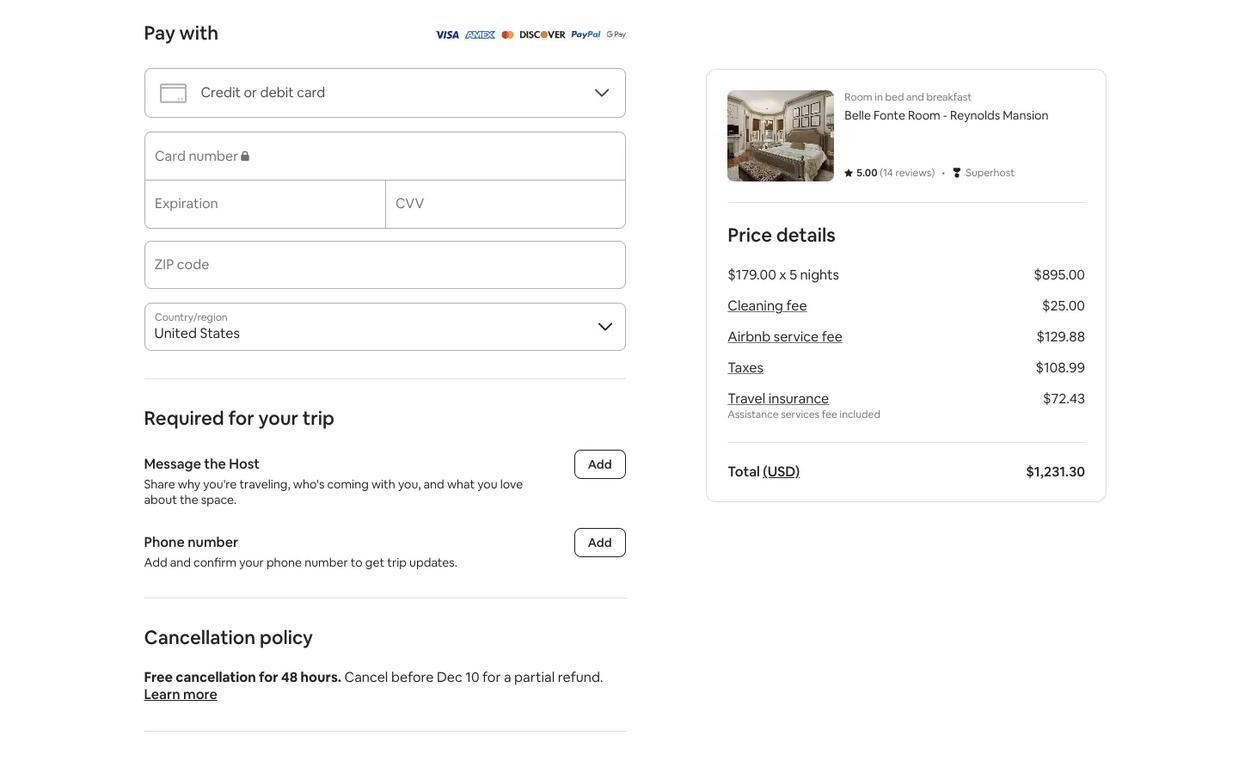Task type: vqa. For each thing, say whether or not it's contained in the screenshot.
"Total (USD)"
yes



Task type: describe. For each thing, give the bounding box(es) containing it.
required for your trip
[[144, 406, 335, 430]]

2 american express card image from the top
[[464, 31, 496, 39]]

share
[[144, 477, 175, 492]]

cleaning fee
[[728, 297, 807, 315]]

2 discover card image from the top
[[520, 31, 566, 39]]

mansion
[[1003, 108, 1048, 123]]

14
[[883, 166, 893, 180]]

policy
[[260, 625, 313, 649]]

learn
[[144, 686, 180, 704]]

dec
[[437, 668, 463, 686]]

1 paypal image from the top
[[571, 25, 601, 43]]

google pay image
[[606, 25, 626, 43]]

united
[[154, 324, 197, 342]]

price
[[728, 223, 772, 247]]

google pay image
[[606, 31, 626, 39]]

you
[[478, 477, 498, 492]]

travel
[[728, 390, 765, 408]]

assistance services fee included
[[728, 408, 880, 421]]

0 horizontal spatial with
[[179, 21, 219, 45]]

get
[[365, 555, 385, 570]]

required
[[144, 406, 224, 430]]

$1,231.30
[[1026, 463, 1085, 481]]

fonte
[[873, 108, 905, 123]]

0 vertical spatial your
[[259, 406, 299, 430]]

in
[[875, 90, 883, 104]]

airbnb
[[728, 328, 770, 346]]

before
[[391, 668, 434, 686]]

with inside message the host share why you're traveling, who's coming with you, and what you love about the space.
[[371, 477, 396, 492]]

message
[[144, 455, 201, 473]]

insurance
[[768, 390, 829, 408]]

1 horizontal spatial number
[[305, 555, 348, 570]]

add for message the host
[[588, 457, 612, 472]]

united states element
[[144, 303, 626, 351]]

traveling,
[[239, 477, 290, 492]]

2 visa card image from the top
[[434, 31, 459, 39]]

to
[[351, 555, 363, 570]]

price details
[[728, 223, 835, 247]]

•
[[942, 163, 945, 181]]

$25.00
[[1042, 297, 1085, 315]]

nights
[[800, 266, 839, 284]]

credit card image
[[159, 79, 187, 107]]

united states button
[[144, 303, 626, 351]]

cleaning
[[728, 297, 783, 315]]

airbnb service fee button
[[728, 328, 842, 346]]

trip inside phone number add and confirm your phone number to get trip updates.
[[387, 555, 407, 570]]

1 horizontal spatial the
[[204, 455, 226, 473]]

0 vertical spatial trip
[[303, 406, 335, 430]]

total (usd)
[[728, 463, 800, 481]]

service
[[773, 328, 819, 346]]

cancellation
[[144, 625, 256, 649]]

airbnb service fee
[[728, 328, 842, 346]]

10
[[466, 668, 480, 686]]

message the host share why you're traveling, who's coming with you, and what you love about the space.
[[144, 455, 526, 507]]

travel insurance
[[728, 390, 829, 408]]

add inside phone number add and confirm your phone number to get trip updates.
[[144, 555, 167, 570]]

travel insurance button
[[728, 390, 829, 408]]

states
[[200, 324, 240, 342]]

and for in
[[906, 90, 924, 104]]

or
[[244, 83, 257, 101]]

included
[[839, 408, 880, 421]]

credit or debit card button
[[144, 68, 626, 118]]

credit or debit card
[[201, 83, 325, 101]]

$108.99
[[1036, 359, 1085, 377]]

(usd)
[[763, 463, 800, 481]]

refund.
[[558, 668, 603, 686]]

united states
[[154, 324, 240, 342]]

host
[[229, 455, 260, 473]]



Task type: locate. For each thing, give the bounding box(es) containing it.
discover card image right mastercard icon at the top
[[520, 25, 566, 43]]

0 vertical spatial the
[[204, 455, 226, 473]]

add
[[588, 457, 612, 472], [588, 535, 612, 550], [144, 555, 167, 570]]

and down the phone
[[170, 555, 191, 570]]

space.
[[201, 492, 237, 507]]

5
[[789, 266, 797, 284]]

and inside room in bed and breakfast belle fonte room - reynolds mansion
[[906, 90, 924, 104]]

0 vertical spatial with
[[179, 21, 219, 45]]

discover card image
[[520, 25, 566, 43], [520, 31, 566, 39]]

a
[[504, 668, 511, 686]]

your left phone
[[239, 555, 264, 570]]

your inside phone number add and confirm your phone number to get trip updates.
[[239, 555, 264, 570]]

1 american express card image from the top
[[464, 25, 496, 43]]

1 vertical spatial the
[[180, 492, 198, 507]]

american express card image left mastercard image
[[464, 31, 496, 39]]

taxes button
[[728, 359, 763, 377]]

trip right get
[[387, 555, 407, 570]]

phone
[[267, 555, 302, 570]]

with
[[179, 21, 219, 45], [371, 477, 396, 492]]

visa card image left mastercard icon at the top
[[434, 25, 459, 43]]

for
[[228, 406, 255, 430], [259, 668, 278, 686], [483, 668, 501, 686]]

superhost
[[966, 166, 1015, 180]]

reviews
[[895, 166, 931, 180]]

pay with
[[144, 21, 219, 45]]

free
[[144, 668, 173, 686]]

1 horizontal spatial room
[[908, 108, 940, 123]]

0 horizontal spatial trip
[[303, 406, 335, 430]]

the right about
[[180, 492, 198, 507]]

$179.00 x 5 nights
[[728, 266, 839, 284]]

the up you're
[[204, 455, 226, 473]]

card
[[297, 83, 325, 101]]

with right pay
[[179, 21, 219, 45]]

hours.
[[301, 668, 342, 686]]

with left 'you,'
[[371, 477, 396, 492]]

-
[[943, 108, 947, 123]]

discover card image right mastercard image
[[520, 31, 566, 39]]

why
[[178, 477, 201, 492]]

0 vertical spatial and
[[906, 90, 924, 104]]

1 vertical spatial room
[[908, 108, 940, 123]]

and right 'you,'
[[424, 477, 445, 492]]

number up confirm
[[188, 533, 239, 551]]

1 vertical spatial with
[[371, 477, 396, 492]]

0 vertical spatial add button
[[574, 450, 626, 479]]

breakfast
[[926, 90, 972, 104]]

and inside message the host share why you're traveling, who's coming with you, and what you love about the space.
[[424, 477, 445, 492]]

and
[[906, 90, 924, 104], [424, 477, 445, 492], [170, 555, 191, 570]]

love
[[500, 477, 523, 492]]

0 vertical spatial room
[[844, 90, 872, 104]]

5.00
[[857, 166, 877, 180]]

1 horizontal spatial with
[[371, 477, 396, 492]]

total
[[728, 463, 760, 481]]

x
[[779, 266, 786, 284]]

credit
[[201, 83, 241, 101]]

fee for service
[[822, 328, 842, 346]]

room left -
[[908, 108, 940, 123]]

the
[[204, 455, 226, 473], [180, 492, 198, 507]]

trip up message the host share why you're traveling, who's coming with you, and what you love about the space.
[[303, 406, 335, 430]]

paypal image left google pay image
[[571, 25, 601, 43]]

free cancellation for 48 hours. cancel before dec 10 for a partial refund. learn more
[[144, 668, 603, 704]]

0 vertical spatial number
[[188, 533, 239, 551]]

cleaning fee button
[[728, 297, 807, 315]]

2 horizontal spatial for
[[483, 668, 501, 686]]

taxes
[[728, 359, 763, 377]]

room
[[844, 90, 872, 104], [908, 108, 940, 123]]

and inside phone number add and confirm your phone number to get trip updates.
[[170, 555, 191, 570]]

0 horizontal spatial room
[[844, 90, 872, 104]]

1 vertical spatial your
[[239, 555, 264, 570]]

cancellation
[[176, 668, 256, 686]]

0 horizontal spatial the
[[180, 492, 198, 507]]

2 paypal image from the top
[[571, 31, 601, 39]]

0 horizontal spatial number
[[188, 533, 239, 551]]

1 horizontal spatial for
[[259, 668, 278, 686]]

for left a
[[483, 668, 501, 686]]

mastercard image
[[501, 25, 514, 43]]

services
[[781, 408, 819, 421]]

$895.00
[[1034, 266, 1085, 284]]

fee up service
[[786, 297, 807, 315]]

1 vertical spatial add button
[[574, 528, 626, 557]]

$129.88
[[1036, 328, 1085, 346]]

0 vertical spatial fee
[[786, 297, 807, 315]]

1 add button from the top
[[574, 450, 626, 479]]

2 vertical spatial and
[[170, 555, 191, 570]]

visa card image left mastercard image
[[434, 31, 459, 39]]

1 visa card image from the top
[[434, 25, 459, 43]]

paypal image
[[571, 25, 601, 43], [571, 31, 601, 39]]

2 vertical spatial add
[[144, 555, 167, 570]]

(usd) button
[[763, 463, 800, 481]]

mastercard image
[[501, 31, 514, 39]]

learn more button
[[144, 686, 217, 704]]

and right bed
[[906, 90, 924, 104]]

you,
[[398, 477, 421, 492]]

1 discover card image from the top
[[520, 25, 566, 43]]

None text field
[[154, 263, 615, 280]]

fee
[[786, 297, 807, 315], [822, 328, 842, 346], [822, 408, 837, 421]]

1 vertical spatial number
[[305, 555, 348, 570]]

coming
[[327, 477, 369, 492]]

add for phone number
[[588, 535, 612, 550]]

paypal image left google pay icon
[[571, 31, 601, 39]]

phone
[[144, 533, 185, 551]]

fee right 'services'
[[822, 408, 837, 421]]

who's
[[293, 477, 325, 492]]

what
[[447, 477, 475, 492]]

number left to
[[305, 555, 348, 570]]

confirm
[[194, 555, 237, 570]]

1 horizontal spatial trip
[[387, 555, 407, 570]]

fee right service
[[822, 328, 842, 346]]

(
[[880, 166, 883, 180]]

updates.
[[409, 555, 458, 570]]

you're
[[203, 477, 237, 492]]

visa card image
[[434, 25, 459, 43], [434, 31, 459, 39]]

debit
[[260, 83, 294, 101]]

american express card image left mastercard icon at the top
[[464, 25, 496, 43]]

add button for message the host
[[574, 450, 626, 479]]

number
[[188, 533, 239, 551], [305, 555, 348, 570]]

add button for phone number
[[574, 528, 626, 557]]

0 vertical spatial add
[[588, 457, 612, 472]]

and for number
[[170, 555, 191, 570]]

1 vertical spatial and
[[424, 477, 445, 492]]

$72.43
[[1043, 390, 1085, 408]]

for up 'host'
[[228, 406, 255, 430]]

reynolds
[[950, 108, 1000, 123]]

trip
[[303, 406, 335, 430], [387, 555, 407, 570]]

add button
[[574, 450, 626, 479], [574, 528, 626, 557]]

about
[[144, 492, 177, 507]]

bed
[[885, 90, 904, 104]]

cancel
[[345, 668, 388, 686]]

2 add button from the top
[[574, 528, 626, 557]]

$179.00
[[728, 266, 776, 284]]

details
[[776, 223, 835, 247]]

1 horizontal spatial and
[[424, 477, 445, 492]]

1 vertical spatial add
[[588, 535, 612, 550]]

48
[[281, 668, 298, 686]]

room in bed and breakfast belle fonte room - reynolds mansion
[[844, 90, 1048, 123]]

your
[[259, 406, 299, 430], [239, 555, 264, 570]]

5.00 ( 14 reviews )
[[857, 166, 935, 180]]

2 vertical spatial fee
[[822, 408, 837, 421]]

american express card image
[[464, 25, 496, 43], [464, 31, 496, 39]]

partial
[[514, 668, 555, 686]]

pay
[[144, 21, 175, 45]]

belle
[[844, 108, 871, 123]]

0 horizontal spatial and
[[170, 555, 191, 570]]

fee for services
[[822, 408, 837, 421]]

room up belle
[[844, 90, 872, 104]]

2 horizontal spatial and
[[906, 90, 924, 104]]

phone number add and confirm your phone number to get trip updates.
[[144, 533, 458, 570]]

1 vertical spatial trip
[[387, 555, 407, 570]]

assistance
[[728, 408, 778, 421]]

1 vertical spatial fee
[[822, 328, 842, 346]]

0 horizontal spatial for
[[228, 406, 255, 430]]

for left 48
[[259, 668, 278, 686]]

more
[[183, 686, 217, 704]]

your up 'host'
[[259, 406, 299, 430]]

)
[[931, 166, 935, 180]]



